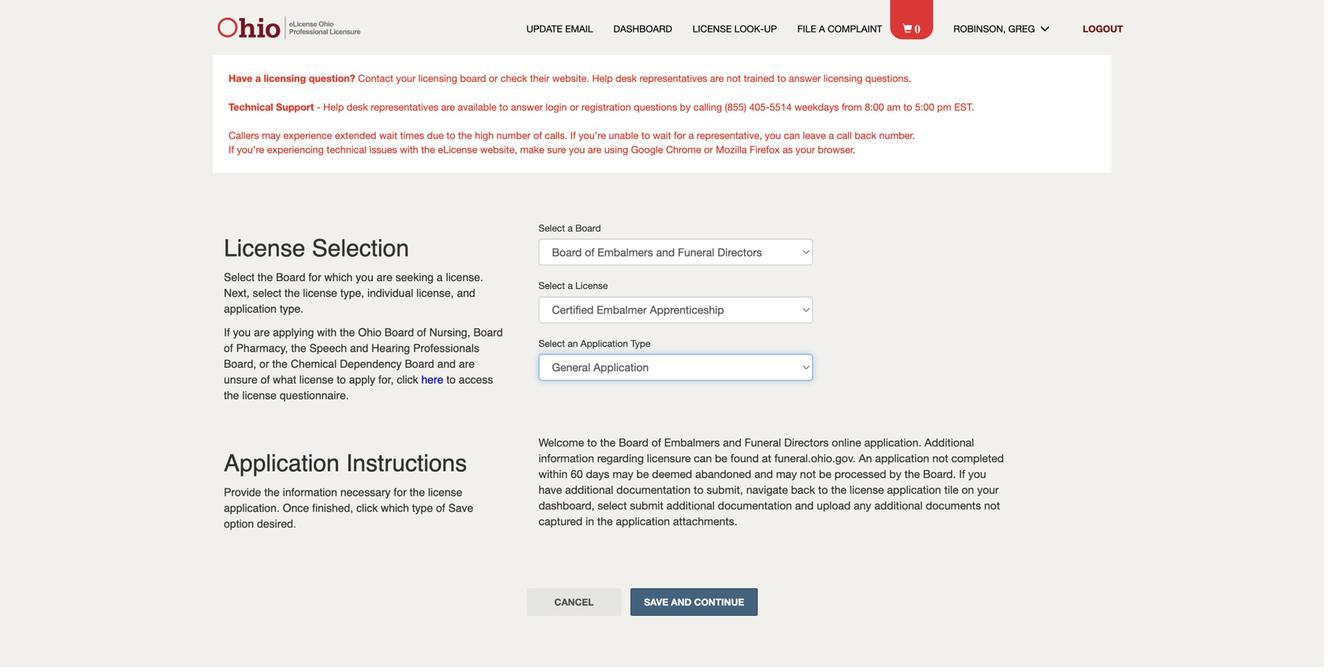 Task type: locate. For each thing, give the bounding box(es) containing it.
licensing left board
[[418, 73, 457, 84]]

2 vertical spatial license
[[576, 280, 608, 291]]

your inside have a licensing question? contact your licensing board or check their website. help desk representatives are not trained to answer licensing questions.
[[396, 73, 416, 84]]

0 vertical spatial license
[[693, 23, 732, 34]]

additional up the 'attachments.'
[[667, 499, 715, 512]]

may inside callers may experience extended wait times due to the high number of calls. if you're unable to wait for a representative, you can leave a call back number. if you're experiencing technical issues with the elicense website, make sure you are using google chrome or mozilla firefox as your browser.
[[262, 130, 281, 141]]

your inside callers may experience extended wait times due to the high number of calls. if you're unable to wait for a representative, you can leave a call back number. if you're experiencing technical issues with the elicense website, make sure you are using google chrome or mozilla firefox as your browser.
[[796, 144, 815, 155]]

up
[[764, 23, 777, 34]]

board up the hearing
[[385, 326, 414, 339]]

8:00
[[865, 101, 884, 113]]

submit
[[630, 499, 664, 512]]

0 horizontal spatial application.
[[224, 502, 280, 515]]

0 vertical spatial with
[[400, 144, 418, 155]]

license up save
[[428, 486, 463, 499]]

or inside have a licensing question? contact your licensing board or check their website. help desk representatives are not trained to answer licensing questions.
[[489, 73, 498, 84]]

0 horizontal spatial click
[[356, 502, 378, 515]]

select for select a license
[[539, 280, 565, 291]]

1 vertical spatial your
[[796, 144, 815, 155]]

wait up issues
[[379, 130, 398, 141]]

issues
[[369, 144, 397, 155]]

license
[[303, 287, 337, 300], [299, 374, 334, 386], [242, 389, 277, 402], [850, 484, 884, 497], [428, 486, 463, 499]]

the left board.
[[905, 468, 920, 481]]

submit,
[[707, 484, 743, 497]]

greg
[[1009, 23, 1035, 34]]

technical
[[327, 144, 367, 155]]

0 horizontal spatial application
[[224, 450, 340, 477]]

which left the type
[[381, 502, 409, 515]]

0 vertical spatial desk
[[616, 73, 637, 84]]

1 vertical spatial can
[[694, 452, 712, 465]]

of left the nursing, at the left
[[417, 326, 426, 339]]

0 vertical spatial help
[[592, 73, 613, 84]]

desk up extended
[[347, 101, 368, 113]]

if up "on"
[[959, 468, 965, 481]]

found
[[731, 452, 759, 465]]

you're
[[579, 130, 606, 141], [237, 144, 264, 155]]

by left calling
[[680, 101, 691, 113]]

not down funeral.ohio.gov. on the right bottom of page
[[800, 468, 816, 481]]

1 horizontal spatial you're
[[579, 130, 606, 141]]

board up "select a license"
[[576, 223, 601, 234]]

back down funeral.ohio.gov. on the right bottom of page
[[791, 484, 815, 497]]

sure
[[547, 144, 566, 155]]

by inside technical support - help desk representatives are available to answer login or registration questions by calling (855) 405-5514 weekdays from 8:00 am to 5:00 pm est.
[[680, 101, 691, 113]]

by inside welcome to the board of embalmers and funeral directors online application. additional information regarding licensure can be found at funeral.ohio.gov. an application not completed within 60 days may be deemed abandoned and may not be processed by the board. if you have additional documentation to submit, navigate back to the license application tile on your dashboard, select submit additional documentation and upload any additional documents not captured in the application attachments.
[[890, 468, 902, 481]]

if up board,
[[224, 326, 230, 339]]

0 vertical spatial application.
[[865, 436, 922, 449]]

1 vertical spatial desk
[[347, 101, 368, 113]]

1 vertical spatial documentation
[[718, 499, 792, 512]]

an
[[568, 338, 578, 349]]

extended
[[335, 130, 377, 141]]

experiencing
[[267, 144, 324, 155]]

pharmacy,
[[236, 342, 288, 355]]

2 vertical spatial your
[[978, 484, 999, 497]]

information up once
[[283, 486, 337, 499]]

logout
[[1083, 23, 1123, 34]]

None button
[[527, 589, 622, 617], [631, 589, 758, 617], [527, 589, 622, 617], [631, 589, 758, 617]]

the
[[458, 130, 472, 141], [421, 144, 435, 155], [258, 271, 273, 284], [285, 287, 300, 300], [340, 326, 355, 339], [291, 342, 307, 355], [272, 358, 288, 371], [224, 389, 239, 402], [600, 436, 616, 449], [905, 468, 920, 481], [831, 484, 847, 497], [264, 486, 280, 499], [410, 486, 425, 499], [597, 515, 613, 528]]

help up technical support - help desk representatives are available to answer login or registration questions by calling (855) 405-5514 weekdays from 8:00 am to 5:00 pm est.
[[592, 73, 613, 84]]

are up calling
[[710, 73, 724, 84]]

1 horizontal spatial by
[[890, 468, 902, 481]]

0 vertical spatial click
[[397, 374, 418, 386]]

login
[[546, 101, 567, 113]]

you up type,
[[356, 271, 374, 284]]

0 horizontal spatial which
[[325, 271, 353, 284]]

2 horizontal spatial your
[[978, 484, 999, 497]]

or down pharmacy,
[[259, 358, 269, 371]]

speech
[[310, 342, 347, 355]]

have
[[539, 484, 562, 497]]

wait
[[379, 130, 398, 141], [653, 130, 671, 141]]

if
[[571, 130, 576, 141], [229, 144, 234, 155], [224, 326, 230, 339], [959, 468, 965, 481]]

0 horizontal spatial help
[[323, 101, 344, 113]]

a right file
[[819, 23, 825, 34]]

1 horizontal spatial can
[[784, 130, 800, 141]]

1 horizontal spatial select
[[598, 499, 627, 512]]

am
[[887, 101, 901, 113]]

your down leave
[[796, 144, 815, 155]]

0 vertical spatial information
[[539, 452, 594, 465]]

help inside have a licensing question? contact your licensing board or check their website. help desk representatives are not trained to answer licensing questions.
[[592, 73, 613, 84]]

or inside technical support - help desk representatives are available to answer login or registration questions by calling (855) 405-5514 weekdays from 8:00 am to 5:00 pm est.
[[570, 101, 579, 113]]

which
[[325, 271, 353, 284], [381, 502, 409, 515]]

0 horizontal spatial be
[[637, 468, 649, 481]]

email
[[565, 23, 593, 34]]

not up board.
[[933, 452, 949, 465]]

0 horizontal spatial you're
[[237, 144, 264, 155]]

license up any
[[850, 484, 884, 497]]

website.
[[552, 73, 590, 84]]

1 vertical spatial representatives
[[371, 101, 439, 113]]

1 horizontal spatial information
[[539, 452, 594, 465]]

1 vertical spatial with
[[317, 326, 337, 339]]

1 horizontal spatial click
[[397, 374, 418, 386]]

select for select an application type
[[539, 338, 565, 349]]

1 horizontal spatial which
[[381, 502, 409, 515]]

0 horizontal spatial select
[[253, 287, 282, 300]]

answer inside have a licensing question? contact your licensing board or check their website. help desk representatives are not trained to answer licensing questions.
[[789, 73, 821, 84]]

desk inside have a licensing question? contact your licensing board or check their website. help desk representatives are not trained to answer licensing questions.
[[616, 73, 637, 84]]

application right an on the bottom left
[[581, 338, 628, 349]]

0 horizontal spatial by
[[680, 101, 691, 113]]

license
[[693, 23, 732, 34], [224, 235, 305, 262], [576, 280, 608, 291]]

of inside callers may experience extended wait times due to the high number of calls. if you're unable to wait for a representative, you can leave a call back number. if you're experiencing technical issues with the elicense website, make sure you are using google chrome or mozilla firefox as your browser.
[[534, 130, 542, 141]]

for inside select the board for which you are seeking a license. next, select the license type, individual license, and application type.
[[309, 271, 321, 284]]

0 horizontal spatial your
[[396, 73, 416, 84]]

0 horizontal spatial representatives
[[371, 101, 439, 113]]

by right processed
[[890, 468, 902, 481]]

license up next,
[[224, 235, 305, 262]]

1 vertical spatial select
[[598, 499, 627, 512]]

1 vertical spatial application.
[[224, 502, 280, 515]]

2 horizontal spatial for
[[674, 130, 686, 141]]

1 horizontal spatial desk
[[616, 73, 637, 84]]

you're up using
[[579, 130, 606, 141]]

0 vertical spatial application
[[581, 338, 628, 349]]

weekdays
[[795, 101, 839, 113]]

answer inside technical support - help desk representatives are available to answer login or registration questions by calling (855) 405-5514 weekdays from 8:00 am to 5:00 pm est.
[[511, 101, 543, 113]]

licensing
[[264, 72, 306, 84], [418, 73, 457, 84], [824, 73, 863, 84]]

calls.
[[545, 130, 568, 141]]

which inside provide the information necessary for the license application. once finished, click which type of save option desired.
[[381, 502, 409, 515]]

application
[[581, 338, 628, 349], [224, 450, 340, 477]]

application. up 'an'
[[865, 436, 922, 449]]

with
[[400, 144, 418, 155], [317, 326, 337, 339]]

1 vertical spatial help
[[323, 101, 344, 113]]

not
[[727, 73, 741, 84], [933, 452, 949, 465], [800, 468, 816, 481], [984, 499, 1000, 512]]

0 vertical spatial can
[[784, 130, 800, 141]]

to up google
[[642, 130, 650, 141]]

0 horizontal spatial information
[[283, 486, 337, 499]]

welcome
[[539, 436, 584, 449]]

board,
[[224, 358, 256, 371]]

information down 'welcome'
[[539, 452, 594, 465]]

1 horizontal spatial answer
[[789, 73, 821, 84]]

may up navigate
[[776, 468, 797, 481]]

of up make
[[534, 130, 542, 141]]

of
[[534, 130, 542, 141], [417, 326, 426, 339], [224, 342, 233, 355], [261, 374, 270, 386], [652, 436, 661, 449], [436, 502, 445, 515]]

of right the type
[[436, 502, 445, 515]]

1 vertical spatial by
[[890, 468, 902, 481]]

documentation
[[617, 484, 691, 497], [718, 499, 792, 512]]

board inside select the board for which you are seeking a license. next, select the license type, individual license, and application type.
[[276, 271, 306, 284]]

a up license,
[[437, 271, 443, 284]]

0 horizontal spatial with
[[317, 326, 337, 339]]

update email link
[[527, 22, 593, 35]]

0 horizontal spatial may
[[262, 130, 281, 141]]

elicense
[[438, 144, 478, 155]]

are up the individual
[[377, 271, 393, 284]]

question?
[[309, 72, 355, 84]]

2 horizontal spatial license
[[693, 23, 732, 34]]

license up select an application type
[[576, 280, 608, 291]]

and down license.
[[457, 287, 475, 300]]

click right for,
[[397, 374, 418, 386]]

1 vertical spatial back
[[791, 484, 815, 497]]

help right -
[[323, 101, 344, 113]]

additional right any
[[875, 499, 923, 512]]

license inside welcome to the board of embalmers and funeral directors online application. additional information regarding licensure can be found at funeral.ohio.gov. an application not completed within 60 days may be deemed abandoned and may not be processed by the board. if you have additional documentation to submit, navigate back to the license application tile on your dashboard, select submit additional documentation and upload any additional documents not captured in the application attachments.
[[850, 484, 884, 497]]

calling
[[694, 101, 722, 113]]

0 horizontal spatial can
[[694, 452, 712, 465]]

application instructions
[[224, 450, 467, 477]]

option
[[224, 518, 254, 531]]

back right call
[[855, 130, 877, 141]]

can inside welcome to the board of embalmers and funeral directors online application. additional information regarding licensure can be found at funeral.ohio.gov. an application not completed within 60 days may be deemed abandoned and may not be processed by the board. if you have additional documentation to submit, navigate back to the license application tile on your dashboard, select submit additional documentation and upload any additional documents not captured in the application attachments.
[[694, 452, 712, 465]]

0 horizontal spatial desk
[[347, 101, 368, 113]]

not left trained
[[727, 73, 741, 84]]

with up speech
[[317, 326, 337, 339]]

0 vertical spatial answer
[[789, 73, 821, 84]]

1 vertical spatial license
[[224, 235, 305, 262]]

select left "submit"
[[598, 499, 627, 512]]

dashboard,
[[539, 499, 595, 512]]

online
[[832, 436, 862, 449]]

and
[[457, 287, 475, 300], [350, 342, 369, 355], [437, 358, 456, 371], [723, 436, 742, 449], [755, 468, 773, 481], [795, 499, 814, 512]]

click inside if you are applying with the ohio board of nursing, board of pharmacy, the speech and hearing professionals board, or the chemical dependency board and are unsure of what license to apply for, click
[[397, 374, 418, 386]]

be up abandoned
[[715, 452, 728, 465]]

once
[[283, 502, 309, 515]]

complaint
[[828, 23, 883, 34]]

click inside provide the information necessary for the license application. once finished, click which type of save option desired.
[[356, 502, 378, 515]]

1 horizontal spatial wait
[[653, 130, 671, 141]]

select up next,
[[224, 271, 255, 284]]

leave
[[803, 130, 826, 141]]

type.
[[280, 303, 304, 315]]

1 horizontal spatial licensing
[[418, 73, 457, 84]]

documentation down navigate
[[718, 499, 792, 512]]

board right the nursing, at the left
[[474, 326, 503, 339]]

application. inside provide the information necessary for the license application. once finished, click which type of save option desired.
[[224, 502, 280, 515]]

may
[[262, 130, 281, 141], [613, 468, 634, 481], [776, 468, 797, 481]]

select for select the board for which you are seeking a license. next, select the license type, individual license, and application type.
[[224, 271, 255, 284]]

0 horizontal spatial answer
[[511, 101, 543, 113]]

click down necessary
[[356, 502, 378, 515]]

license.
[[446, 271, 483, 284]]

2 vertical spatial for
[[394, 486, 407, 499]]

0 horizontal spatial back
[[791, 484, 815, 497]]

board
[[460, 73, 486, 84]]

1 vertical spatial answer
[[511, 101, 543, 113]]

1 horizontal spatial with
[[400, 144, 418, 155]]

1 horizontal spatial application.
[[865, 436, 922, 449]]

wait up google
[[653, 130, 671, 141]]

or right board
[[489, 73, 498, 84]]

license look-up
[[693, 23, 777, 34]]

license inside provide the information necessary for the license application. once finished, click which type of save option desired.
[[428, 486, 463, 499]]

for down license selection at the left top of page
[[309, 271, 321, 284]]

licensing up from
[[824, 73, 863, 84]]

additional down days
[[565, 484, 614, 497]]

the right "provide"
[[264, 486, 280, 499]]

a up "select a license"
[[568, 223, 573, 234]]

board up here
[[405, 358, 434, 371]]

1 vertical spatial for
[[309, 271, 321, 284]]

select inside select the board for which you are seeking a license. next, select the license type, individual license, and application type.
[[224, 271, 255, 284]]

can
[[784, 130, 800, 141], [694, 452, 712, 465]]

help
[[592, 73, 613, 84], [323, 101, 344, 113]]

for inside callers may experience extended wait times due to the high number of calls. if you're unable to wait for a representative, you can leave a call back number. if you're experiencing technical issues with the elicense website, make sure you are using google chrome or mozilla firefox as your browser.
[[674, 130, 686, 141]]

the right in
[[597, 515, 613, 528]]

upload
[[817, 499, 851, 512]]

dashboard
[[614, 23, 672, 34]]

your inside welcome to the board of embalmers and funeral directors online application. additional information regarding licensure can be found at funeral.ohio.gov. an application not completed within 60 days may be deemed abandoned and may not be processed by the board. if you have additional documentation to submit, navigate back to the license application tile on your dashboard, select submit additional documentation and upload any additional documents not captured in the application attachments.
[[978, 484, 999, 497]]

-
[[317, 101, 321, 113]]

may down regarding
[[613, 468, 634, 481]]

are inside select the board for which you are seeking a license. next, select the license type, individual license, and application type.
[[377, 271, 393, 284]]

select up 'type.'
[[253, 287, 282, 300]]

callers may experience extended wait times due to the high number of calls. if you're unable to wait for a representative, you can leave a call back number. if you're experiencing technical issues with the elicense website, make sure you are using google chrome or mozilla firefox as your browser.
[[229, 130, 915, 155]]

applying
[[273, 326, 314, 339]]

0 horizontal spatial documentation
[[617, 484, 691, 497]]

1 horizontal spatial representatives
[[640, 73, 708, 84]]

0 horizontal spatial wait
[[379, 130, 398, 141]]

support
[[276, 101, 314, 113]]

to up upload
[[818, 484, 828, 497]]

application up once
[[224, 450, 340, 477]]

0 vertical spatial back
[[855, 130, 877, 141]]

1 horizontal spatial your
[[796, 144, 815, 155]]

select left an on the bottom left
[[539, 338, 565, 349]]

select
[[253, 287, 282, 300], [598, 499, 627, 512]]

application.
[[865, 436, 922, 449], [224, 502, 280, 515]]

to left submit,
[[694, 484, 704, 497]]

0 vertical spatial select
[[253, 287, 282, 300]]

on
[[962, 484, 974, 497]]

tile
[[945, 484, 959, 497]]

1 horizontal spatial may
[[613, 468, 634, 481]]

nursing,
[[429, 326, 471, 339]]

1 vertical spatial click
[[356, 502, 378, 515]]

select down select a board
[[539, 280, 565, 291]]

0 vertical spatial representatives
[[640, 73, 708, 84]]

type,
[[340, 287, 364, 300]]

1 horizontal spatial for
[[394, 486, 407, 499]]

to right 'welcome'
[[587, 436, 597, 449]]

0 vertical spatial by
[[680, 101, 691, 113]]

not inside have a licensing question? contact your licensing board or check their website. help desk representatives are not trained to answer licensing questions.
[[727, 73, 741, 84]]

2 horizontal spatial additional
[[875, 499, 923, 512]]

the inside to access the license questionnaire.
[[224, 389, 239, 402]]

desk up the "registration"
[[616, 73, 637, 84]]

logout link
[[1083, 23, 1123, 34]]

may right callers
[[262, 130, 281, 141]]

board inside welcome to the board of embalmers and funeral directors online application. additional information regarding licensure can be found at funeral.ohio.gov. an application not completed within 60 days may be deemed abandoned and may not be processed by the board. if you have additional documentation to submit, navigate back to the license application tile on your dashboard, select submit additional documentation and upload any additional documents not captured in the application attachments.
[[619, 436, 649, 449]]

0 vertical spatial your
[[396, 73, 416, 84]]

answer up weekdays
[[789, 73, 821, 84]]

1 vertical spatial which
[[381, 502, 409, 515]]

directors
[[784, 436, 829, 449]]

0 horizontal spatial for
[[309, 271, 321, 284]]

for up chrome
[[674, 130, 686, 141]]

1 horizontal spatial back
[[855, 130, 877, 141]]

1 wait from the left
[[379, 130, 398, 141]]

desk inside technical support - help desk representatives are available to answer login or registration questions by calling (855) 405-5514 weekdays from 8:00 am to 5:00 pm est.
[[347, 101, 368, 113]]

a inside select the board for which you are seeking a license. next, select the license type, individual license, and application type.
[[437, 271, 443, 284]]

1 horizontal spatial help
[[592, 73, 613, 84]]

are inside have a licensing question? contact your licensing board or check their website. help desk representatives are not trained to answer licensing questions.
[[710, 73, 724, 84]]

1 vertical spatial information
[[283, 486, 337, 499]]

application inside select the board for which you are seeking a license. next, select the license type, individual license, and application type.
[[224, 303, 277, 315]]

for down instructions
[[394, 486, 407, 499]]

to inside if you are applying with the ohio board of nursing, board of pharmacy, the speech and hearing professionals board, or the chemical dependency board and are unsure of what license to apply for, click
[[337, 374, 346, 386]]

can down embalmers at the bottom right
[[694, 452, 712, 465]]

0
[[915, 20, 921, 34]]

0 vertical spatial for
[[674, 130, 686, 141]]

and down ohio
[[350, 342, 369, 355]]

to right here
[[447, 374, 456, 386]]

from
[[842, 101, 862, 113]]

representatives up the questions
[[640, 73, 708, 84]]

0 vertical spatial which
[[325, 271, 353, 284]]

license down unsure
[[242, 389, 277, 402]]

0 horizontal spatial licensing
[[264, 72, 306, 84]]

to right trained
[[777, 73, 786, 84]]

licensing up support
[[264, 72, 306, 84]]

with inside callers may experience extended wait times due to the high number of calls. if you're unable to wait for a representative, you can leave a call back number. if you're experiencing technical issues with the elicense website, make sure you are using google chrome or mozilla firefox as your browser.
[[400, 144, 418, 155]]

select inside welcome to the board of embalmers and funeral directors online application. additional information regarding licensure can be found at funeral.ohio.gov. an application not completed within 60 days may be deemed abandoned and may not be processed by the board. if you have additional documentation to submit, navigate back to the license application tile on your dashboard, select submit additional documentation and upload any additional documents not captured in the application attachments.
[[598, 499, 627, 512]]

you down completed
[[969, 468, 987, 481]]

0 horizontal spatial license
[[224, 235, 305, 262]]

license left look-
[[693, 23, 732, 34]]

board up 'type.'
[[276, 271, 306, 284]]

application down board.
[[887, 484, 942, 497]]

if right calls. at left
[[571, 130, 576, 141]]

est.
[[955, 101, 974, 113]]

and inside select the board for which you are seeking a license. next, select the license type, individual license, and application type.
[[457, 287, 475, 300]]



Task type: describe. For each thing, give the bounding box(es) containing it.
their
[[530, 73, 550, 84]]

provide
[[224, 486, 261, 499]]

technical support - help desk representatives are available to answer login or registration questions by calling (855) 405-5514 weekdays from 8:00 am to 5:00 pm est.
[[229, 101, 974, 113]]

the up the type
[[410, 486, 425, 499]]

application down "submit"
[[616, 515, 670, 528]]

which inside select the board for which you are seeking a license. next, select the license type, individual license, and application type.
[[325, 271, 353, 284]]

a down select a board
[[568, 280, 573, 291]]

an
[[859, 452, 872, 465]]

type
[[412, 502, 433, 515]]

help inside technical support - help desk representatives are available to answer login or registration questions by calling (855) 405-5514 weekdays from 8:00 am to 5:00 pm est.
[[323, 101, 344, 113]]

application. inside welcome to the board of embalmers and funeral directors online application. additional information regarding licensure can be found at funeral.ohio.gov. an application not completed within 60 days may be deemed abandoned and may not be processed by the board. if you have additional documentation to submit, navigate back to the license application tile on your dashboard, select submit additional documentation and upload any additional documents not captured in the application attachments.
[[865, 436, 922, 449]]

professionals
[[413, 342, 480, 355]]

number
[[497, 130, 531, 141]]

dependency
[[340, 358, 402, 371]]

ohio
[[358, 326, 382, 339]]

here link
[[421, 374, 444, 386]]

elicense ohio professional licensure image
[[212, 16, 370, 39]]

information inside provide the information necessary for the license application. once finished, click which type of save option desired.
[[283, 486, 337, 499]]

call
[[837, 130, 852, 141]]

license inside select the board for which you are seeking a license. next, select the license type, individual license, and application type.
[[303, 287, 337, 300]]

chrome
[[666, 144, 701, 155]]

1 vertical spatial application
[[224, 450, 340, 477]]

to right am
[[904, 101, 913, 113]]

representatives inside have a licensing question? contact your licensing board or check their website. help desk representatives are not trained to answer licensing questions.
[[640, 73, 708, 84]]

2 horizontal spatial be
[[819, 468, 832, 481]]

to inside to access the license questionnaire.
[[447, 374, 456, 386]]

the up regarding
[[600, 436, 616, 449]]

the left ohio
[[340, 326, 355, 339]]

experience
[[283, 130, 332, 141]]

2 horizontal spatial may
[[776, 468, 797, 481]]

you up firefox
[[765, 130, 781, 141]]

browser.
[[818, 144, 856, 155]]

documents
[[926, 499, 981, 512]]

to access the license questionnaire.
[[224, 374, 493, 402]]

funeral.ohio.gov.
[[775, 452, 856, 465]]

and left upload
[[795, 499, 814, 512]]

hearing
[[372, 342, 410, 355]]

0 horizontal spatial additional
[[565, 484, 614, 497]]

funeral
[[745, 436, 781, 449]]

the up what
[[272, 358, 288, 371]]

are up pharmacy,
[[254, 326, 270, 339]]

405-
[[749, 101, 770, 113]]

of up board,
[[224, 342, 233, 355]]

(855)
[[725, 101, 747, 113]]

of inside welcome to the board of embalmers and funeral directors online application. additional information regarding licensure can be found at funeral.ohio.gov. an application not completed within 60 days may be deemed abandoned and may not be processed by the board. if you have additional documentation to submit, navigate back to the license application tile on your dashboard, select submit additional documentation and upload any additional documents not captured in the application attachments.
[[652, 436, 661, 449]]

registration
[[582, 101, 631, 113]]

license,
[[417, 287, 454, 300]]

a right have in the top of the page
[[255, 72, 261, 84]]

have
[[229, 72, 253, 84]]

of inside provide the information necessary for the license application. once finished, click which type of save option desired.
[[436, 502, 445, 515]]

if inside if you are applying with the ohio board of nursing, board of pharmacy, the speech and hearing professionals board, or the chemical dependency board and are unsure of what license to apply for, click
[[224, 326, 230, 339]]

menu down image
[[1041, 24, 1063, 33]]

are inside technical support - help desk representatives are available to answer login or registration questions by calling (855) 405-5514 weekdays from 8:00 am to 5:00 pm est.
[[441, 101, 455, 113]]

file a complaint link
[[798, 22, 883, 35]]

the up elicense
[[458, 130, 472, 141]]

not right the 'documents'
[[984, 499, 1000, 512]]

to right available
[[499, 101, 508, 113]]

technical
[[229, 101, 273, 113]]

available
[[458, 101, 497, 113]]

abandoned
[[696, 468, 752, 481]]

finished,
[[312, 502, 353, 515]]

select the board for which you are seeking a license. next, select the license type, individual license, and application type.
[[224, 271, 483, 315]]

back inside callers may experience extended wait times due to the high number of calls. if you're unable to wait for a representative, you can leave a call back number. if you're experiencing technical issues with the elicense website, make sure you are using google chrome or mozilla firefox as your browser.
[[855, 130, 877, 141]]

times
[[400, 130, 424, 141]]

the up 'type.'
[[285, 287, 300, 300]]

the down the due
[[421, 144, 435, 155]]

type
[[631, 338, 651, 349]]

select for select a board
[[539, 223, 565, 234]]

back inside welcome to the board of embalmers and funeral directors online application. additional information regarding licensure can be found at funeral.ohio.gov. an application not completed within 60 days may be deemed abandoned and may not be processed by the board. if you have additional documentation to submit, navigate back to the license application tile on your dashboard, select submit additional documentation and upload any additional documents not captured in the application attachments.
[[791, 484, 815, 497]]

welcome to the board of embalmers and funeral directors online application. additional information regarding licensure can be found at funeral.ohio.gov. an application not completed within 60 days may be deemed abandoned and may not be processed by the board. if you have additional documentation to submit, navigate back to the license application tile on your dashboard, select submit additional documentation and upload any additional documents not captured in the application attachments.
[[539, 436, 1004, 528]]

and down the at
[[755, 468, 773, 481]]

for inside provide the information necessary for the license application. once finished, click which type of save option desired.
[[394, 486, 407, 499]]

2 wait from the left
[[653, 130, 671, 141]]

or inside if you are applying with the ohio board of nursing, board of pharmacy, the speech and hearing professionals board, or the chemical dependency board and are unsure of what license to apply for, click
[[259, 358, 269, 371]]

additional
[[925, 436, 974, 449]]

1 horizontal spatial additional
[[667, 499, 715, 512]]

robinson, greg
[[954, 23, 1041, 34]]

or inside callers may experience extended wait times due to the high number of calls. if you're unable to wait for a representative, you can leave a call back number. if you're experiencing technical issues with the elicense website, make sure you are using google chrome or mozilla firefox as your browser.
[[704, 144, 713, 155]]

and down professionals
[[437, 358, 456, 371]]

google
[[631, 144, 663, 155]]

application right 'an'
[[875, 452, 930, 465]]

deemed
[[652, 468, 693, 481]]

can inside callers may experience extended wait times due to the high number of calls. if you're unable to wait for a representative, you can leave a call back number. if you're experiencing technical issues with the elicense website, make sure you are using google chrome or mozilla firefox as your browser.
[[784, 130, 800, 141]]

look-
[[735, 23, 764, 34]]

license inside if you are applying with the ohio board of nursing, board of pharmacy, the speech and hearing professionals board, or the chemical dependency board and are unsure of what license to apply for, click
[[299, 374, 334, 386]]

trained
[[744, 73, 775, 84]]

0 vertical spatial you're
[[579, 130, 606, 141]]

are inside callers may experience extended wait times due to the high number of calls. if you're unable to wait for a representative, you can leave a call back number. if you're experiencing technical issues with the elicense website, make sure you are using google chrome or mozilla firefox as your browser.
[[588, 144, 602, 155]]

1 horizontal spatial be
[[715, 452, 728, 465]]

of left what
[[261, 374, 270, 386]]

next,
[[224, 287, 250, 300]]

the down applying
[[291, 342, 307, 355]]

license for license look-up
[[693, 23, 732, 34]]

information inside welcome to the board of embalmers and funeral directors online application. additional information regarding licensure can be found at funeral.ohio.gov. an application not completed within 60 days may be deemed abandoned and may not be processed by the board. if you have additional documentation to submit, navigate back to the license application tile on your dashboard, select submit additional documentation and upload any additional documents not captured in the application attachments.
[[539, 452, 594, 465]]

if inside welcome to the board of embalmers and funeral directors online application. additional information regarding licensure can be found at funeral.ohio.gov. an application not completed within 60 days may be deemed abandoned and may not be processed by the board. if you have additional documentation to submit, navigate back to the license application tile on your dashboard, select submit additional documentation and upload any additional documents not captured in the application attachments.
[[959, 468, 965, 481]]

here
[[421, 374, 444, 386]]

navigate
[[746, 484, 788, 497]]

are up access
[[459, 358, 475, 371]]

captured
[[539, 515, 583, 528]]

provide the information necessary for the license application. once finished, click which type of save option desired.
[[224, 486, 474, 531]]

callers
[[229, 130, 259, 141]]

1 horizontal spatial license
[[576, 280, 608, 291]]

0 vertical spatial documentation
[[617, 484, 691, 497]]

1 horizontal spatial documentation
[[718, 499, 792, 512]]

regarding
[[597, 452, 644, 465]]

representatives inside technical support - help desk representatives are available to answer login or registration questions by calling (855) 405-5514 weekdays from 8:00 am to 5:00 pm est.
[[371, 101, 439, 113]]

to inside have a licensing question? contact your licensing board or check their website. help desk representatives are not trained to answer licensing questions.
[[777, 73, 786, 84]]

license selection
[[224, 235, 409, 262]]

due
[[427, 130, 444, 141]]

a up chrome
[[689, 130, 694, 141]]

update
[[527, 23, 563, 34]]

you inside select the board for which you are seeking a license. next, select the license type, individual license, and application type.
[[356, 271, 374, 284]]

website,
[[480, 144, 517, 155]]

high
[[475, 130, 494, 141]]

using
[[605, 144, 628, 155]]

have a licensing question? contact your licensing board or check their website. help desk representatives are not trained to answer licensing questions.
[[229, 72, 912, 84]]

any
[[854, 499, 872, 512]]

and up found
[[723, 436, 742, 449]]

2 horizontal spatial licensing
[[824, 73, 863, 84]]

attachments.
[[673, 515, 738, 528]]

1 horizontal spatial application
[[581, 338, 628, 349]]

unable
[[609, 130, 639, 141]]

days
[[586, 468, 610, 481]]

you inside if you are applying with the ohio board of nursing, board of pharmacy, the speech and hearing professionals board, or the chemical dependency board and are unsure of what license to apply for, click
[[233, 326, 251, 339]]

1 vertical spatial you're
[[237, 144, 264, 155]]

apply
[[349, 374, 375, 386]]

save
[[448, 502, 474, 515]]

select inside select the board for which you are seeking a license. next, select the license type, individual license, and application type.
[[253, 287, 282, 300]]

a left call
[[829, 130, 834, 141]]

dashboard link
[[614, 22, 672, 35]]

with inside if you are applying with the ohio board of nursing, board of pharmacy, the speech and hearing professionals board, or the chemical dependency board and are unsure of what license to apply for, click
[[317, 326, 337, 339]]

contact
[[358, 73, 393, 84]]

completed
[[952, 452, 1004, 465]]

to right the due
[[447, 130, 455, 141]]

as
[[783, 144, 793, 155]]

selection
[[312, 235, 409, 262]]

robinson,
[[954, 23, 1006, 34]]

the up upload
[[831, 484, 847, 497]]

processed
[[835, 468, 887, 481]]

if you are applying with the ohio board of nursing, board of pharmacy, the speech and hearing professionals board, or the chemical dependency board and are unsure of what license to apply for, click
[[224, 326, 503, 386]]

seeking
[[396, 271, 434, 284]]

if down callers
[[229, 144, 234, 155]]

you inside welcome to the board of embalmers and funeral directors online application. additional information regarding licensure can be found at funeral.ohio.gov. an application not completed within 60 days may be deemed abandoned and may not be processed by the board. if you have additional documentation to submit, navigate back to the license application tile on your dashboard, select submit additional documentation and upload any additional documents not captured in the application attachments.
[[969, 468, 987, 481]]

select a license
[[539, 280, 608, 291]]

the down license selection at the left top of page
[[258, 271, 273, 284]]

license for license selection
[[224, 235, 305, 262]]

you right sure
[[569, 144, 585, 155]]

access
[[459, 374, 493, 386]]

select an application type
[[539, 338, 651, 349]]

license inside to access the license questionnaire.
[[242, 389, 277, 402]]



Task type: vqa. For each thing, say whether or not it's contained in the screenshot.
click
yes



